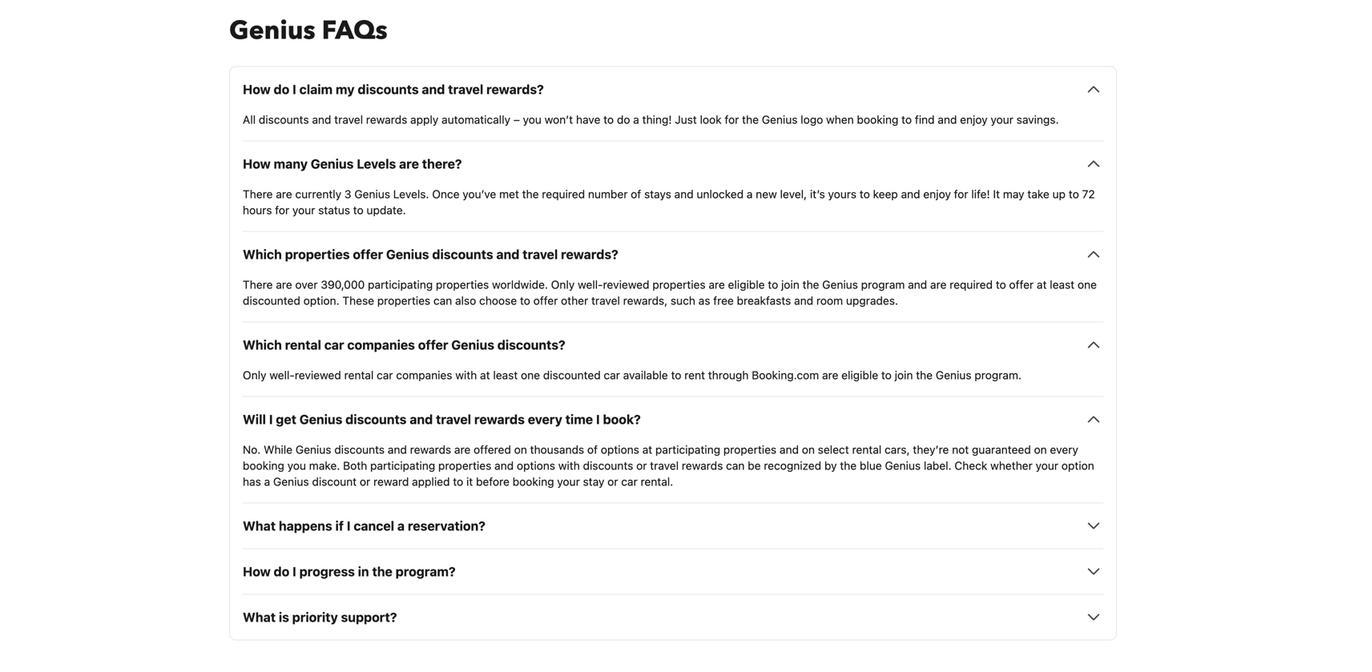 Task type: vqa. For each thing, say whether or not it's contained in the screenshot.
can
yes



Task type: locate. For each thing, give the bounding box(es) containing it.
what happens if i cancel a reservation? button
[[243, 517, 1104, 536]]

once
[[432, 187, 460, 201]]

2 horizontal spatial at
[[1037, 278, 1047, 291]]

1 vertical spatial with
[[559, 459, 580, 472]]

do left thing!
[[617, 113, 630, 126]]

discounts
[[358, 82, 419, 97], [259, 113, 309, 126], [432, 247, 493, 262], [346, 412, 407, 427], [335, 443, 385, 456], [583, 459, 634, 472]]

2 how from the top
[[243, 156, 271, 171]]

the right in
[[372, 564, 393, 579]]

genius down also
[[452, 337, 495, 353]]

1 vertical spatial do
[[617, 113, 630, 126]]

1 horizontal spatial one
[[1078, 278, 1097, 291]]

do left progress
[[274, 564, 290, 579]]

0 vertical spatial every
[[528, 412, 563, 427]]

a inside no. while genius discounts and rewards are offered on thousands of options at participating properties and on select rental cars, they're not guaranteed on every booking you make. both participating properties and options with discounts or travel rewards can be recognized by the blue genius label. check whether your option has a genius discount or reward applied to it before booking your stay or car rental.
[[264, 475, 270, 488]]

you
[[523, 113, 542, 126], [287, 459, 306, 472]]

properties up over at top
[[285, 247, 350, 262]]

will i get genius discounts and travel rewards every time i book? button
[[243, 410, 1104, 429]]

there inside there are currently 3 genius levels. once you've met the required number of stays and unlocked a new level, it's yours to keep and enjoy for life! it may take up to 72 hours for your status to update.
[[243, 187, 273, 201]]

genius up "claim"
[[229, 13, 316, 48]]

properties up also
[[436, 278, 489, 291]]

0 horizontal spatial for
[[275, 203, 290, 217]]

0 vertical spatial least
[[1050, 278, 1075, 291]]

1 horizontal spatial on
[[802, 443, 815, 456]]

there for how
[[243, 187, 273, 201]]

0 horizontal spatial every
[[528, 412, 563, 427]]

you down while
[[287, 459, 306, 472]]

what happens if i cancel a reservation?
[[243, 519, 486, 534]]

travel
[[448, 82, 484, 97], [334, 113, 363, 126], [523, 247, 558, 262], [592, 294, 620, 307], [436, 412, 471, 427], [650, 459, 679, 472]]

2 horizontal spatial rental
[[853, 443, 882, 456]]

the right by
[[840, 459, 857, 472]]

genius up room at the right top of the page
[[823, 278, 858, 291]]

1 horizontal spatial of
[[631, 187, 642, 201]]

booking right when
[[857, 113, 899, 126]]

0 horizontal spatial can
[[434, 294, 452, 307]]

0 horizontal spatial well-
[[270, 369, 295, 382]]

3 how from the top
[[243, 564, 271, 579]]

i left "claim"
[[293, 82, 296, 97]]

genius inside dropdown button
[[386, 247, 429, 262]]

1 vertical spatial only
[[243, 369, 267, 382]]

1 vertical spatial what
[[243, 610, 276, 625]]

which rental car companies offer genius discounts?
[[243, 337, 566, 353]]

i inside 'dropdown button'
[[293, 564, 296, 579]]

1 vertical spatial you
[[287, 459, 306, 472]]

support?
[[341, 610, 397, 625]]

discounts inside dropdown button
[[358, 82, 419, 97]]

the up room at the right top of the page
[[803, 278, 820, 291]]

all discounts and travel rewards apply automatically – you won't have to do a thing! just look for the genius logo when booking to find and enjoy your savings.
[[243, 113, 1059, 126]]

are up free
[[709, 278, 725, 291]]

your
[[991, 113, 1014, 126], [293, 203, 315, 217], [1036, 459, 1059, 472], [557, 475, 580, 488]]

select
[[818, 443, 850, 456]]

genius
[[229, 13, 316, 48], [762, 113, 798, 126], [311, 156, 354, 171], [355, 187, 390, 201], [386, 247, 429, 262], [823, 278, 858, 291], [452, 337, 495, 353], [936, 369, 972, 382], [300, 412, 343, 427], [296, 443, 331, 456], [885, 459, 921, 472], [273, 475, 309, 488]]

0 vertical spatial rental
[[285, 337, 321, 353]]

0 horizontal spatial discounted
[[243, 294, 301, 307]]

which down hours
[[243, 247, 282, 262]]

1 vertical spatial of
[[588, 443, 598, 456]]

0 vertical spatial which
[[243, 247, 282, 262]]

0 vertical spatial for
[[725, 113, 739, 126]]

of left stays
[[631, 187, 642, 201]]

or right stay
[[608, 475, 618, 488]]

every up option
[[1050, 443, 1079, 456]]

program
[[861, 278, 905, 291]]

0 horizontal spatial enjoy
[[924, 187, 951, 201]]

it
[[467, 475, 473, 488]]

the inside 'dropdown button'
[[372, 564, 393, 579]]

and up apply
[[422, 82, 445, 97]]

do for how do i progress in the program?
[[274, 564, 290, 579]]

genius down cars,
[[885, 459, 921, 472]]

new
[[756, 187, 777, 201]]

discounted down over at top
[[243, 294, 301, 307]]

0 horizontal spatial rewards?
[[487, 82, 544, 97]]

are left offered
[[454, 443, 471, 456]]

while
[[264, 443, 293, 456]]

participating
[[368, 278, 433, 291], [656, 443, 721, 456], [370, 459, 435, 472]]

1 horizontal spatial reviewed
[[603, 278, 650, 291]]

0 horizontal spatial of
[[588, 443, 598, 456]]

required inside there are currently 3 genius levels. once you've met the required number of stays and unlocked a new level, it's yours to keep and enjoy for life! it may take up to 72 hours for your status to update.
[[542, 187, 585, 201]]

and
[[422, 82, 445, 97], [312, 113, 331, 126], [938, 113, 957, 126], [675, 187, 694, 201], [901, 187, 921, 201], [497, 247, 520, 262], [908, 278, 928, 291], [794, 294, 814, 307], [410, 412, 433, 427], [388, 443, 407, 456], [780, 443, 799, 456], [495, 459, 514, 472]]

one inside there are over 390,000 participating properties worldwide. only well-reviewed properties are eligible to join the genius program and are required to offer at least one discounted option. these properties can also choose to offer other travel rewards, such as free breakfasts and room upgrades.
[[1078, 278, 1097, 291]]

1 vertical spatial enjoy
[[924, 187, 951, 201]]

eligible
[[728, 278, 765, 291], [842, 369, 879, 382]]

to
[[604, 113, 614, 126], [902, 113, 912, 126], [860, 187, 870, 201], [1069, 187, 1080, 201], [353, 203, 364, 217], [768, 278, 779, 291], [996, 278, 1007, 291], [520, 294, 531, 307], [671, 369, 682, 382], [882, 369, 892, 382], [453, 475, 464, 488]]

not
[[952, 443, 969, 456]]

stays
[[645, 187, 672, 201]]

you right –
[[523, 113, 542, 126]]

what for what is priority support?
[[243, 610, 276, 625]]

do inside 'dropdown button'
[[274, 564, 290, 579]]

reward
[[374, 475, 409, 488]]

0 horizontal spatial least
[[493, 369, 518, 382]]

1 horizontal spatial rewards?
[[561, 247, 619, 262]]

0 vertical spatial you
[[523, 113, 542, 126]]

there left over at top
[[243, 278, 273, 291]]

1 vertical spatial companies
[[396, 369, 453, 382]]

0 vertical spatial well-
[[578, 278, 603, 291]]

1 vertical spatial least
[[493, 369, 518, 382]]

how
[[243, 82, 271, 97], [243, 156, 271, 171], [243, 564, 271, 579]]

on
[[514, 443, 527, 456], [802, 443, 815, 456], [1034, 443, 1047, 456]]

2 which from the top
[[243, 337, 282, 353]]

there inside there are over 390,000 participating properties worldwide. only well-reviewed properties are eligible to join the genius program and are required to offer at least one discounted option. these properties can also choose to offer other travel rewards, such as free breakfasts and room upgrades.
[[243, 278, 273, 291]]

2 vertical spatial booking
[[513, 475, 554, 488]]

0 vertical spatial there
[[243, 187, 273, 201]]

1 horizontal spatial at
[[643, 443, 653, 456]]

travel up it
[[436, 412, 471, 427]]

1 horizontal spatial discounted
[[543, 369, 601, 382]]

join up breakfasts
[[782, 278, 800, 291]]

how left many
[[243, 156, 271, 171]]

at inside no. while genius discounts and rewards are offered on thousands of options at participating properties and on select rental cars, they're not guaranteed on every booking you make. both participating properties and options with discounts or travel rewards can be recognized by the blue genius label. check whether your option has a genius discount or reward applied to it before booking your stay or car rental.
[[643, 443, 653, 456]]

offer inside dropdown button
[[418, 337, 449, 353]]

and up reward
[[388, 443, 407, 456]]

0 vertical spatial rewards?
[[487, 82, 544, 97]]

2 horizontal spatial for
[[954, 187, 969, 201]]

can inside there are over 390,000 participating properties worldwide. only well-reviewed properties are eligible to join the genius program and are required to offer at least one discounted option. these properties can also choose to offer other travel rewards, such as free breakfasts and room upgrades.
[[434, 294, 452, 307]]

are right booking.com at the right of page
[[822, 369, 839, 382]]

a right the has
[[264, 475, 270, 488]]

met
[[499, 187, 519, 201]]

progress
[[300, 564, 355, 579]]

car down option.
[[324, 337, 344, 353]]

1 vertical spatial can
[[726, 459, 745, 472]]

can left be
[[726, 459, 745, 472]]

the right met
[[522, 187, 539, 201]]

discounted
[[243, 294, 301, 307], [543, 369, 601, 382]]

0 vertical spatial of
[[631, 187, 642, 201]]

1 how from the top
[[243, 82, 271, 97]]

for right hours
[[275, 203, 290, 217]]

which up "will" at the bottom left of page
[[243, 337, 282, 353]]

travel inside dropdown button
[[523, 247, 558, 262]]

rental down which rental car companies offer genius discounts?
[[344, 369, 374, 382]]

0 vertical spatial join
[[782, 278, 800, 291]]

of inside there are currently 3 genius levels. once you've met the required number of stays and unlocked a new level, it's yours to keep and enjoy for life! it may take up to 72 hours for your status to update.
[[631, 187, 642, 201]]

recognized
[[764, 459, 822, 472]]

1 horizontal spatial only
[[551, 278, 575, 291]]

worldwide.
[[492, 278, 548, 291]]

if
[[335, 519, 344, 534]]

rewards up offered
[[474, 412, 525, 427]]

2 on from the left
[[802, 443, 815, 456]]

companies
[[347, 337, 415, 353], [396, 369, 453, 382]]

well- up other
[[578, 278, 603, 291]]

enjoy left life!
[[924, 187, 951, 201]]

1 vertical spatial which
[[243, 337, 282, 353]]

0 horizontal spatial join
[[782, 278, 800, 291]]

1 vertical spatial eligible
[[842, 369, 879, 382]]

0 horizontal spatial on
[[514, 443, 527, 456]]

participating up reward
[[370, 459, 435, 472]]

1 horizontal spatial you
[[523, 113, 542, 126]]

1 vertical spatial rewards?
[[561, 247, 619, 262]]

how left progress
[[243, 564, 271, 579]]

0 vertical spatial companies
[[347, 337, 415, 353]]

and up worldwide. on the left
[[497, 247, 520, 262]]

your left savings.
[[991, 113, 1014, 126]]

1 on from the left
[[514, 443, 527, 456]]

1 horizontal spatial enjoy
[[960, 113, 988, 126]]

discounted inside there are over 390,000 participating properties worldwide. only well-reviewed properties are eligible to join the genius program and are required to offer at least one discounted option. these properties can also choose to offer other travel rewards, such as free breakfasts and room upgrades.
[[243, 294, 301, 307]]

0 vertical spatial discounted
[[243, 294, 301, 307]]

companies down which rental car companies offer genius discounts?
[[396, 369, 453, 382]]

priority
[[292, 610, 338, 625]]

get
[[276, 412, 297, 427]]

0 vertical spatial at
[[1037, 278, 1047, 291]]

breakfasts
[[737, 294, 791, 307]]

1 which from the top
[[243, 247, 282, 262]]

2 vertical spatial at
[[643, 443, 653, 456]]

0 vertical spatial eligible
[[728, 278, 765, 291]]

can
[[434, 294, 452, 307], [726, 459, 745, 472]]

of up stay
[[588, 443, 598, 456]]

rewards? up –
[[487, 82, 544, 97]]

genius inside dropdown button
[[300, 412, 343, 427]]

companies down the these on the top left
[[347, 337, 415, 353]]

0 vertical spatial enjoy
[[960, 113, 988, 126]]

2 vertical spatial for
[[275, 203, 290, 217]]

at
[[1037, 278, 1047, 291], [480, 369, 490, 382], [643, 443, 653, 456]]

1 horizontal spatial required
[[950, 278, 993, 291]]

travel inside dropdown button
[[436, 412, 471, 427]]

1 what from the top
[[243, 519, 276, 534]]

enjoy right find
[[960, 113, 988, 126]]

whether
[[991, 459, 1033, 472]]

0 horizontal spatial at
[[480, 369, 490, 382]]

car inside which rental car companies offer genius discounts? dropdown button
[[324, 337, 344, 353]]

on right offered
[[514, 443, 527, 456]]

a left new
[[747, 187, 753, 201]]

booking.com
[[752, 369, 819, 382]]

many
[[274, 156, 308, 171]]

i left progress
[[293, 564, 296, 579]]

well- inside there are over 390,000 participating properties worldwide. only well-reviewed properties are eligible to join the genius program and are required to offer at least one discounted option. these properties can also choose to offer other travel rewards, such as free breakfasts and room upgrades.
[[578, 278, 603, 291]]

reviewed up get
[[295, 369, 341, 382]]

1 vertical spatial at
[[480, 369, 490, 382]]

the
[[742, 113, 759, 126], [522, 187, 539, 201], [803, 278, 820, 291], [916, 369, 933, 382], [840, 459, 857, 472], [372, 564, 393, 579]]

1 vertical spatial reviewed
[[295, 369, 341, 382]]

required inside there are over 390,000 participating properties worldwide. only well-reviewed properties are eligible to join the genius program and are required to offer at least one discounted option. these properties can also choose to offer other travel rewards, such as free breakfasts and room upgrades.
[[950, 278, 993, 291]]

what
[[243, 519, 276, 534], [243, 610, 276, 625]]

i
[[293, 82, 296, 97], [269, 412, 273, 427], [596, 412, 600, 427], [347, 519, 351, 534], [293, 564, 296, 579]]

can inside no. while genius discounts and rewards are offered on thousands of options at participating properties and on select rental cars, they're not guaranteed on every booking you make. both participating properties and options with discounts or travel rewards can be recognized by the blue genius label. check whether your option has a genius discount or reward applied to it before booking your stay or car rental.
[[726, 459, 745, 472]]

0 horizontal spatial required
[[542, 187, 585, 201]]

1 horizontal spatial every
[[1050, 443, 1079, 456]]

discounted up time
[[543, 369, 601, 382]]

2 there from the top
[[243, 278, 273, 291]]

1 horizontal spatial with
[[559, 459, 580, 472]]

are up levels. on the top
[[399, 156, 419, 171]]

participating down which properties offer genius discounts and travel rewards? on the left of the page
[[368, 278, 433, 291]]

discounts inside dropdown button
[[346, 412, 407, 427]]

only up other
[[551, 278, 575, 291]]

1 horizontal spatial join
[[895, 369, 913, 382]]

1 horizontal spatial can
[[726, 459, 745, 472]]

reservation?
[[408, 519, 486, 534]]

there are over 390,000 participating properties worldwide. only well-reviewed properties are eligible to join the genius program and are required to offer at least one discounted option. these properties can also choose to offer other travel rewards, such as free breakfasts and room upgrades.
[[243, 278, 1097, 307]]

0 vertical spatial reviewed
[[603, 278, 650, 291]]

discount
[[312, 475, 357, 488]]

travel up worldwide. on the left
[[523, 247, 558, 262]]

on right guaranteed
[[1034, 443, 1047, 456]]

rental up blue
[[853, 443, 882, 456]]

required
[[542, 187, 585, 201], [950, 278, 993, 291]]

or up "rental."
[[637, 459, 647, 472]]

are left over at top
[[276, 278, 292, 291]]

rewards? up other
[[561, 247, 619, 262]]

what is priority support?
[[243, 610, 397, 625]]

reviewed inside there are over 390,000 participating properties worldwide. only well-reviewed properties are eligible to join the genius program and are required to offer at least one discounted option. these properties can also choose to offer other travel rewards, such as free breakfasts and room upgrades.
[[603, 278, 650, 291]]

do inside dropdown button
[[274, 82, 290, 97]]

they're
[[913, 443, 949, 456]]

i right the if
[[347, 519, 351, 534]]

which inside dropdown button
[[243, 247, 282, 262]]

the inside no. while genius discounts and rewards are offered on thousands of options at participating properties and on select rental cars, they're not guaranteed on every booking you make. both participating properties and options with discounts or travel rewards can be recognized by the blue genius label. check whether your option has a genius discount or reward applied to it before booking your stay or car rental.
[[840, 459, 857, 472]]

genius right get
[[300, 412, 343, 427]]

are down many
[[276, 187, 292, 201]]

1 vertical spatial rental
[[344, 369, 374, 382]]

or
[[637, 459, 647, 472], [360, 475, 371, 488], [608, 475, 618, 488]]

before
[[476, 475, 510, 488]]

and up applied
[[410, 412, 433, 427]]

1 vertical spatial booking
[[243, 459, 284, 472]]

car left "rental."
[[621, 475, 638, 488]]

0 vertical spatial only
[[551, 278, 575, 291]]

the inside there are over 390,000 participating properties worldwide. only well-reviewed properties are eligible to join the genius program and are required to offer at least one discounted option. these properties can also choose to offer other travel rewards, such as free breakfasts and room upgrades.
[[803, 278, 820, 291]]

properties up which rental car companies offer genius discounts?
[[377, 294, 431, 307]]

rental inside dropdown button
[[285, 337, 321, 353]]

only inside there are over 390,000 participating properties worldwide. only well-reviewed properties are eligible to join the genius program and are required to offer at least one discounted option. these properties can also choose to offer other travel rewards, such as free breakfasts and room upgrades.
[[551, 278, 575, 291]]

do for how do i claim my discounts and travel rewards?
[[274, 82, 290, 97]]

0 horizontal spatial booking
[[243, 459, 284, 472]]

1 vertical spatial how
[[243, 156, 271, 171]]

booking down thousands
[[513, 475, 554, 488]]

well- up get
[[270, 369, 295, 382]]

booking up the has
[[243, 459, 284, 472]]

happens
[[279, 519, 332, 534]]

every inside no. while genius discounts and rewards are offered on thousands of options at participating properties and on select rental cars, they're not guaranteed on every booking you make. both participating properties and options with discounts or travel rewards can be recognized by the blue genius label. check whether your option has a genius discount or reward applied to it before booking your stay or car rental.
[[1050, 443, 1079, 456]]

options down thousands
[[517, 459, 556, 472]]

what is priority support? button
[[243, 608, 1104, 627]]

0 vertical spatial one
[[1078, 278, 1097, 291]]

1 vertical spatial every
[[1050, 443, 1079, 456]]

1 horizontal spatial options
[[601, 443, 640, 456]]

0 horizontal spatial with
[[456, 369, 477, 382]]

every inside dropdown button
[[528, 412, 563, 427]]

2 what from the top
[[243, 610, 276, 625]]

and inside will i get genius discounts and travel rewards every time i book? dropdown button
[[410, 412, 433, 427]]

on up recognized
[[802, 443, 815, 456]]

which
[[243, 247, 282, 262], [243, 337, 282, 353]]

choose
[[479, 294, 517, 307]]

2 vertical spatial do
[[274, 564, 290, 579]]

properties
[[285, 247, 350, 262], [436, 278, 489, 291], [653, 278, 706, 291], [377, 294, 431, 307], [724, 443, 777, 456], [438, 459, 492, 472]]

which inside dropdown button
[[243, 337, 282, 353]]

how many genius levels are there? button
[[243, 154, 1104, 173]]

will
[[243, 412, 266, 427]]

0 vertical spatial how
[[243, 82, 271, 97]]

how for how many genius levels are there?
[[243, 156, 271, 171]]

genius up update.
[[355, 187, 390, 201]]

0 vertical spatial what
[[243, 519, 276, 534]]

options down book? on the left bottom
[[601, 443, 640, 456]]

i right time
[[596, 412, 600, 427]]

0 vertical spatial with
[[456, 369, 477, 382]]

or down the both
[[360, 475, 371, 488]]

0 horizontal spatial or
[[360, 475, 371, 488]]

0 vertical spatial participating
[[368, 278, 433, 291]]

0 vertical spatial booking
[[857, 113, 899, 126]]

rewards up applied
[[410, 443, 451, 456]]

join inside there are over 390,000 participating properties worldwide. only well-reviewed properties are eligible to join the genius program and are required to offer at least one discounted option. these properties can also choose to offer other travel rewards, such as free breakfasts and room upgrades.
[[782, 278, 800, 291]]

genius left "logo"
[[762, 113, 798, 126]]

1 horizontal spatial least
[[1050, 278, 1075, 291]]

your down "currently"
[[293, 203, 315, 217]]

with up 'will i get genius discounts and travel rewards every time i book?'
[[456, 369, 477, 382]]

genius down while
[[273, 475, 309, 488]]

1 vertical spatial there
[[243, 278, 273, 291]]

1 horizontal spatial or
[[608, 475, 618, 488]]

travel inside no. while genius discounts and rewards are offered on thousands of options at participating properties and on select rental cars, they're not guaranteed on every booking you make. both participating properties and options with discounts or travel rewards can be recognized by the blue genius label. check whether your option has a genius discount or reward applied to it before booking your stay or car rental.
[[650, 459, 679, 472]]

with down thousands
[[559, 459, 580, 472]]

may
[[1003, 187, 1025, 201]]

eligible inside there are over 390,000 participating properties worldwide. only well-reviewed properties are eligible to join the genius program and are required to offer at least one discounted option. these properties can also choose to offer other travel rewards, such as free breakfasts and room upgrades.
[[728, 278, 765, 291]]

2 horizontal spatial on
[[1034, 443, 1047, 456]]

1 vertical spatial for
[[954, 187, 969, 201]]

label.
[[924, 459, 952, 472]]

what for what happens if i cancel a reservation?
[[243, 519, 276, 534]]

only up "will" at the bottom left of page
[[243, 369, 267, 382]]

faqs
[[322, 13, 388, 48]]

how for how do i claim my discounts and travel rewards?
[[243, 82, 271, 97]]

reviewed
[[603, 278, 650, 291], [295, 369, 341, 382]]

booking
[[857, 113, 899, 126], [243, 459, 284, 472], [513, 475, 554, 488]]

1 vertical spatial options
[[517, 459, 556, 472]]

one
[[1078, 278, 1097, 291], [521, 369, 540, 382]]

be
[[748, 459, 761, 472]]

1 there from the top
[[243, 187, 273, 201]]

room
[[817, 294, 843, 307]]

0 vertical spatial do
[[274, 82, 290, 97]]

how inside 'dropdown button'
[[243, 564, 271, 579]]

and inside how do i claim my discounts and travel rewards? dropdown button
[[422, 82, 445, 97]]

rental
[[285, 337, 321, 353], [344, 369, 374, 382], [853, 443, 882, 456]]

guaranteed
[[972, 443, 1031, 456]]

applied
[[412, 475, 450, 488]]

car
[[324, 337, 344, 353], [377, 369, 393, 382], [604, 369, 620, 382], [621, 475, 638, 488]]

at inside there are over 390,000 participating properties worldwide. only well-reviewed properties are eligible to join the genius program and are required to offer at least one discounted option. these properties can also choose to offer other travel rewards, such as free breakfasts and room upgrades.
[[1037, 278, 1047, 291]]

book?
[[603, 412, 641, 427]]



Task type: describe. For each thing, give the bounding box(es) containing it.
and left room at the right top of the page
[[794, 294, 814, 307]]

1 vertical spatial discounted
[[543, 369, 601, 382]]

are inside there are currently 3 genius levels. once you've met the required number of stays and unlocked a new level, it's yours to keep and enjoy for life! it may take up to 72 hours for your status to update.
[[276, 187, 292, 201]]

and right find
[[938, 113, 957, 126]]

apply
[[411, 113, 439, 126]]

how do i claim my discounts and travel rewards? button
[[243, 80, 1104, 99]]

no.
[[243, 443, 261, 456]]

there for which
[[243, 278, 273, 291]]

make.
[[309, 459, 340, 472]]

other
[[561, 294, 589, 307]]

has
[[243, 475, 261, 488]]

offer inside dropdown button
[[353, 247, 383, 262]]

and right stays
[[675, 187, 694, 201]]

discounts inside dropdown button
[[432, 247, 493, 262]]

levels
[[357, 156, 396, 171]]

2 horizontal spatial or
[[637, 459, 647, 472]]

yours
[[828, 187, 857, 201]]

update.
[[367, 203, 406, 217]]

2 horizontal spatial booking
[[857, 113, 899, 126]]

and inside which properties offer genius discounts and travel rewards? dropdown button
[[497, 247, 520, 262]]

rewards? inside dropdown button
[[487, 82, 544, 97]]

such
[[671, 294, 696, 307]]

a left thing!
[[633, 113, 640, 126]]

hours
[[243, 203, 272, 217]]

which rental car companies offer genius discounts? button
[[243, 335, 1104, 355]]

and up before
[[495, 459, 514, 472]]

0 horizontal spatial options
[[517, 459, 556, 472]]

currently
[[295, 187, 342, 201]]

genius faqs
[[229, 13, 388, 48]]

are right the program
[[931, 278, 947, 291]]

to inside no. while genius discounts and rewards are offered on thousands of options at participating properties and on select rental cars, they're not guaranteed on every booking you make. both participating properties and options with discounts or travel rewards can be recognized by the blue genius label. check whether your option has a genius discount or reward applied to it before booking your stay or car rental.
[[453, 475, 464, 488]]

–
[[514, 113, 520, 126]]

genius inside there are over 390,000 participating properties worldwide. only well-reviewed properties are eligible to join the genius program and are required to offer at least one discounted option. these properties can also choose to offer other travel rewards, such as free breakfasts and room upgrades.
[[823, 278, 858, 291]]

rewards? inside dropdown button
[[561, 247, 619, 262]]

i left get
[[269, 412, 273, 427]]

are inside dropdown button
[[399, 156, 419, 171]]

status
[[318, 203, 350, 217]]

1 horizontal spatial rental
[[344, 369, 374, 382]]

cars,
[[885, 443, 910, 456]]

the right "look"
[[742, 113, 759, 126]]

rental inside no. while genius discounts and rewards are offered on thousands of options at participating properties and on select rental cars, they're not guaranteed on every booking you make. both participating properties and options with discounts or travel rewards can be recognized by the blue genius label. check whether your option has a genius discount or reward applied to it before booking your stay or car rental.
[[853, 443, 882, 456]]

claim
[[300, 82, 333, 97]]

1 horizontal spatial booking
[[513, 475, 554, 488]]

with inside no. while genius discounts and rewards are offered on thousands of options at participating properties and on select rental cars, they're not guaranteed on every booking you make. both participating properties and options with discounts or travel rewards can be recognized by the blue genius label. check whether your option has a genius discount or reward applied to it before booking your stay or car rental.
[[559, 459, 580, 472]]

over
[[295, 278, 318, 291]]

there?
[[422, 156, 462, 171]]

only well-reviewed rental car companies with at least one discounted car available to rent through booking.com are eligible to join the genius program.
[[243, 369, 1022, 382]]

available
[[623, 369, 668, 382]]

least inside there are over 390,000 participating properties worldwide. only well-reviewed properties are eligible to join the genius program and are required to offer at least one discounted option. these properties can also choose to offer other travel rewards, such as free breakfasts and room upgrades.
[[1050, 278, 1075, 291]]

1 vertical spatial join
[[895, 369, 913, 382]]

travel inside dropdown button
[[448, 82, 484, 97]]

is
[[279, 610, 289, 625]]

car left available in the bottom of the page
[[604, 369, 620, 382]]

free
[[714, 294, 734, 307]]

3 on from the left
[[1034, 443, 1047, 456]]

1 vertical spatial participating
[[656, 443, 721, 456]]

how do i claim my discounts and travel rewards?
[[243, 82, 544, 97]]

rewards down the how do i claim my discounts and travel rewards?
[[366, 113, 407, 126]]

look
[[700, 113, 722, 126]]

and right the program
[[908, 278, 928, 291]]

keep
[[873, 187, 898, 201]]

life!
[[972, 187, 991, 201]]

up
[[1053, 187, 1066, 201]]

1 horizontal spatial eligible
[[842, 369, 879, 382]]

rent
[[685, 369, 705, 382]]

of inside no. while genius discounts and rewards are offered on thousands of options at participating properties and on select rental cars, they're not guaranteed on every booking you make. both participating properties and options with discounts or travel rewards can be recognized by the blue genius label. check whether your option has a genius discount or reward applied to it before booking your stay or car rental.
[[588, 443, 598, 456]]

find
[[915, 113, 935, 126]]

cancel
[[354, 519, 394, 534]]

how do i progress in the program?
[[243, 564, 456, 579]]

which properties offer genius discounts and travel rewards?
[[243, 247, 619, 262]]

have
[[576, 113, 601, 126]]

rewards inside dropdown button
[[474, 412, 525, 427]]

these
[[343, 294, 374, 307]]

time
[[566, 412, 593, 427]]

are inside no. while genius discounts and rewards are offered on thousands of options at participating properties and on select rental cars, they're not guaranteed on every booking you make. both participating properties and options with discounts or travel rewards can be recognized by the blue genius label. check whether your option has a genius discount or reward applied to it before booking your stay or car rental.
[[454, 443, 471, 456]]

properties up it
[[438, 459, 492, 472]]

rental.
[[641, 475, 674, 488]]

it
[[994, 187, 1000, 201]]

which properties offer genius discounts and travel rewards? button
[[243, 245, 1104, 264]]

0 vertical spatial options
[[601, 443, 640, 456]]

72
[[1083, 187, 1096, 201]]

offered
[[474, 443, 511, 456]]

stay
[[583, 475, 605, 488]]

genius up the make.
[[296, 443, 331, 456]]

number
[[588, 187, 628, 201]]

travel inside there are over 390,000 participating properties worldwide. only well-reviewed properties are eligible to join the genius program and are required to offer at least one discounted option. these properties can also choose to offer other travel rewards, such as free breakfasts and room upgrades.
[[592, 294, 620, 307]]

properties inside dropdown button
[[285, 247, 350, 262]]

and down "claim"
[[312, 113, 331, 126]]

car inside no. while genius discounts and rewards are offered on thousands of options at participating properties and on select rental cars, they're not guaranteed on every booking you make. both participating properties and options with discounts or travel rewards can be recognized by the blue genius label. check whether your option has a genius discount or reward applied to it before booking your stay or car rental.
[[621, 475, 638, 488]]

your left stay
[[557, 475, 580, 488]]

automatically
[[442, 113, 511, 126]]

1 vertical spatial one
[[521, 369, 540, 382]]

option
[[1062, 459, 1095, 472]]

check
[[955, 459, 988, 472]]

enjoy inside there are currently 3 genius levels. once you've met the required number of stays and unlocked a new level, it's yours to keep and enjoy for life! it may take up to 72 hours for your status to update.
[[924, 187, 951, 201]]

and up recognized
[[780, 443, 799, 456]]

the left the program.
[[916, 369, 933, 382]]

2 vertical spatial participating
[[370, 459, 435, 472]]

blue
[[860, 459, 882, 472]]

which for which properties offer genius discounts and travel rewards?
[[243, 247, 282, 262]]

take
[[1028, 187, 1050, 201]]

discounts?
[[498, 337, 566, 353]]

your left option
[[1036, 459, 1059, 472]]

through
[[708, 369, 749, 382]]

390,000
[[321, 278, 365, 291]]

how do i progress in the program? button
[[243, 562, 1104, 581]]

genius inside there are currently 3 genius levels. once you've met the required number of stays and unlocked a new level, it's yours to keep and enjoy for life! it may take up to 72 hours for your status to update.
[[355, 187, 390, 201]]

0 horizontal spatial only
[[243, 369, 267, 382]]

you inside no. while genius discounts and rewards are offered on thousands of options at participating properties and on select rental cars, they're not guaranteed on every booking you make. both participating properties and options with discounts or travel rewards can be recognized by the blue genius label. check whether your option has a genius discount or reward applied to it before booking your stay or car rental.
[[287, 459, 306, 472]]

participating inside there are over 390,000 participating properties worldwide. only well-reviewed properties are eligible to join the genius program and are required to offer at least one discounted option. these properties can also choose to offer other travel rewards, such as free breakfasts and room upgrades.
[[368, 278, 433, 291]]

genius left the program.
[[936, 369, 972, 382]]

won't
[[545, 113, 573, 126]]

rewards,
[[623, 294, 668, 307]]

how many genius levels are there?
[[243, 156, 462, 171]]

option.
[[304, 294, 340, 307]]

companies inside dropdown button
[[347, 337, 415, 353]]

it's
[[810, 187, 825, 201]]

the inside there are currently 3 genius levels. once you've met the required number of stays and unlocked a new level, it's yours to keep and enjoy for life! it may take up to 72 hours for your status to update.
[[522, 187, 539, 201]]

you've
[[463, 187, 496, 201]]

rewards left be
[[682, 459, 723, 472]]

travel down my
[[334, 113, 363, 126]]

how for how do i progress in the program?
[[243, 564, 271, 579]]

0 horizontal spatial reviewed
[[295, 369, 341, 382]]

as
[[699, 294, 711, 307]]

levels.
[[393, 187, 429, 201]]

upgrades.
[[846, 294, 899, 307]]

properties up such
[[653, 278, 706, 291]]

program.
[[975, 369, 1022, 382]]

3
[[345, 187, 352, 201]]

thousands
[[530, 443, 585, 456]]

genius up "currently"
[[311, 156, 354, 171]]

properties up be
[[724, 443, 777, 456]]

and right keep at the top
[[901, 187, 921, 201]]

a inside dropdown button
[[398, 519, 405, 534]]

1 horizontal spatial for
[[725, 113, 739, 126]]

by
[[825, 459, 837, 472]]

which for which rental car companies offer genius discounts?
[[243, 337, 282, 353]]

savings.
[[1017, 113, 1059, 126]]

1 vertical spatial well-
[[270, 369, 295, 382]]

car down which rental car companies offer genius discounts?
[[377, 369, 393, 382]]

a inside there are currently 3 genius levels. once you've met the required number of stays and unlocked a new level, it's yours to keep and enjoy for life! it may take up to 72 hours for your status to update.
[[747, 187, 753, 201]]

thing!
[[643, 113, 672, 126]]

your inside there are currently 3 genius levels. once you've met the required number of stays and unlocked a new level, it's yours to keep and enjoy for life! it may take up to 72 hours for your status to update.
[[293, 203, 315, 217]]



